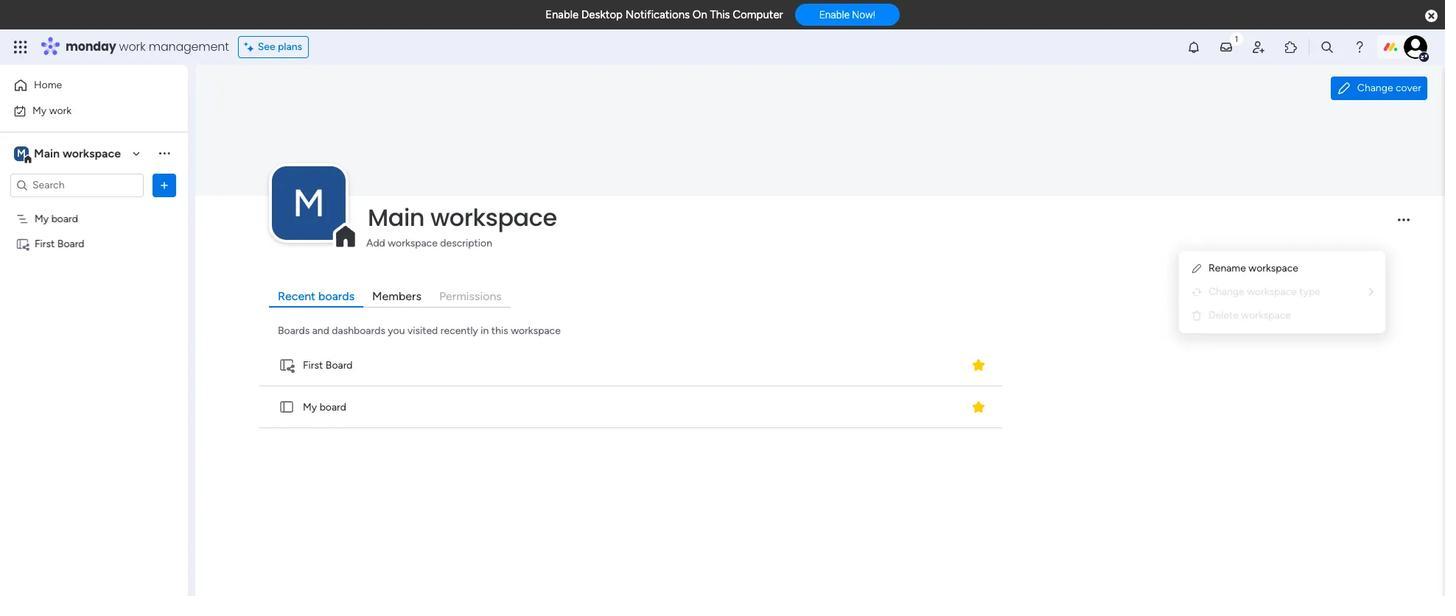 Task type: describe. For each thing, give the bounding box(es) containing it.
board inside quick search results list box
[[320, 401, 346, 414]]

dapulse close image
[[1425, 9, 1438, 24]]

management
[[149, 38, 229, 55]]

home button
[[9, 74, 158, 97]]

search everything image
[[1320, 40, 1335, 55]]

see plans button
[[238, 36, 309, 58]]

1 vertical spatial main workspace
[[368, 201, 557, 235]]

my board inside quick search results list box
[[303, 401, 346, 414]]

boards and dashboards you visited recently in this workspace
[[278, 325, 561, 338]]

monday
[[66, 38, 116, 55]]

0 vertical spatial board
[[51, 213, 78, 225]]

first board for shareable board icon
[[35, 238, 84, 250]]

enable desktop notifications on this computer
[[545, 8, 783, 21]]

shareable board image
[[15, 237, 29, 251]]

list arrow image
[[1369, 287, 1374, 298]]

boards
[[318, 290, 355, 304]]

change workspace type menu item
[[1191, 284, 1374, 301]]

in
[[481, 325, 489, 338]]

delete workspace menu item
[[1191, 307, 1374, 325]]

members
[[372, 290, 422, 304]]

recent boards
[[278, 290, 355, 304]]

quick search results list box
[[256, 345, 1006, 429]]

0 vertical spatial workspace image
[[14, 146, 29, 162]]

delete
[[1209, 310, 1239, 322]]

boards
[[278, 325, 310, 338]]

workspace right add in the left of the page
[[388, 237, 438, 250]]

first for shareable board icon
[[35, 238, 55, 250]]

remove from favorites image for board
[[971, 400, 986, 415]]

cover
[[1396, 82, 1422, 94]]

m for the right workspace image
[[293, 181, 325, 226]]

public board image
[[279, 400, 295, 416]]

home
[[34, 79, 62, 91]]

my board inside list box
[[35, 213, 78, 225]]

rename
[[1209, 262, 1246, 275]]

change for change cover
[[1357, 82, 1393, 94]]

you
[[388, 325, 405, 338]]

enable now!
[[819, 9, 875, 21]]

m button
[[272, 167, 346, 240]]

workspace inside "menu item"
[[1241, 310, 1291, 322]]

this
[[491, 325, 508, 338]]

notifications
[[625, 8, 690, 21]]

remove from favorites image for board
[[971, 358, 986, 373]]

now!
[[852, 9, 875, 21]]

help image
[[1352, 40, 1367, 55]]

see plans
[[258, 41, 302, 53]]

first board link
[[256, 345, 1005, 387]]

rename workspace
[[1209, 262, 1299, 275]]

see
[[258, 41, 275, 53]]

desktop
[[582, 8, 623, 21]]

workspace selection element
[[14, 145, 123, 164]]

work for my
[[49, 104, 72, 117]]

monday work management
[[66, 38, 229, 55]]

list box containing my board
[[0, 203, 188, 455]]

work for monday
[[119, 38, 146, 55]]

select product image
[[13, 40, 28, 55]]

v2 ellipsis image
[[1398, 219, 1410, 231]]

add
[[366, 237, 385, 250]]

options image
[[157, 178, 172, 193]]

board for shareable board image
[[326, 359, 353, 372]]

change workspace type image
[[1191, 287, 1203, 298]]

my board link
[[256, 387, 1005, 429]]



Task type: locate. For each thing, give the bounding box(es) containing it.
work inside button
[[49, 104, 72, 117]]

1 vertical spatial first
[[303, 359, 323, 372]]

enable left now!
[[819, 9, 850, 21]]

1 vertical spatial m
[[293, 181, 325, 226]]

board inside list box
[[57, 238, 84, 250]]

1 horizontal spatial board
[[320, 401, 346, 414]]

0 vertical spatial remove from favorites image
[[971, 358, 986, 373]]

option
[[0, 206, 188, 209]]

1 horizontal spatial workspace image
[[272, 167, 346, 240]]

change inside change workspace type 'menu item'
[[1209, 286, 1245, 298]]

my right public board "image"
[[303, 401, 317, 414]]

my
[[32, 104, 47, 117], [35, 213, 49, 225], [303, 401, 317, 414]]

1 horizontal spatial work
[[119, 38, 146, 55]]

board down and
[[326, 359, 353, 372]]

workspace right this
[[511, 325, 561, 338]]

my board down 'search in workspace' field
[[35, 213, 78, 225]]

my down 'search in workspace' field
[[35, 213, 49, 225]]

0 horizontal spatial work
[[49, 104, 72, 117]]

2 vertical spatial my
[[303, 401, 317, 414]]

0 horizontal spatial main
[[34, 146, 60, 160]]

0 vertical spatial work
[[119, 38, 146, 55]]

enable
[[545, 8, 579, 21], [819, 9, 850, 21]]

2 remove from favorites image from the top
[[971, 400, 986, 415]]

0 horizontal spatial main workspace
[[34, 146, 121, 160]]

first
[[35, 238, 55, 250], [303, 359, 323, 372]]

change inside "change cover" button
[[1357, 82, 1393, 94]]

first board inside list box
[[35, 238, 84, 250]]

enable for enable now!
[[819, 9, 850, 21]]

first board
[[35, 238, 84, 250], [303, 359, 353, 372]]

my down home
[[32, 104, 47, 117]]

on
[[693, 8, 707, 21]]

my inside list box
[[35, 213, 49, 225]]

main workspace up description
[[368, 201, 557, 235]]

0 horizontal spatial board
[[51, 213, 78, 225]]

recently
[[441, 325, 478, 338]]

first board inside quick search results list box
[[303, 359, 353, 372]]

work
[[119, 38, 146, 55], [49, 104, 72, 117]]

visited
[[408, 325, 438, 338]]

1 horizontal spatial enable
[[819, 9, 850, 21]]

change cover button
[[1331, 77, 1428, 100]]

0 vertical spatial change
[[1357, 82, 1393, 94]]

workspace up description
[[430, 201, 557, 235]]

apps image
[[1284, 40, 1299, 55]]

remove from favorites image
[[971, 358, 986, 373], [971, 400, 986, 415]]

main workspace
[[34, 146, 121, 160], [368, 201, 557, 235]]

workspace
[[63, 146, 121, 160], [430, 201, 557, 235], [388, 237, 438, 250], [1249, 262, 1299, 275], [1247, 286, 1297, 298], [1241, 310, 1291, 322], [511, 325, 561, 338]]

board
[[57, 238, 84, 250], [326, 359, 353, 372]]

1 horizontal spatial first
[[303, 359, 323, 372]]

first for shareable board image
[[303, 359, 323, 372]]

first board down and
[[303, 359, 353, 372]]

0 horizontal spatial first
[[35, 238, 55, 250]]

workspace options image
[[157, 146, 172, 161]]

main down my work
[[34, 146, 60, 160]]

change for change workspace type
[[1209, 286, 1245, 298]]

workspace up delete workspace "menu item"
[[1247, 286, 1297, 298]]

main inside 'workspace selection' element
[[34, 146, 60, 160]]

and
[[312, 325, 329, 338]]

type
[[1300, 286, 1321, 298]]

0 horizontal spatial my board
[[35, 213, 78, 225]]

1 horizontal spatial change
[[1357, 82, 1393, 94]]

1 horizontal spatial main workspace
[[368, 201, 557, 235]]

first inside quick search results list box
[[303, 359, 323, 372]]

1 horizontal spatial main
[[368, 201, 425, 235]]

main workspace inside 'workspace selection' element
[[34, 146, 121, 160]]

1 vertical spatial workspace image
[[272, 167, 346, 240]]

Search in workspace field
[[31, 177, 123, 194]]

change down rename
[[1209, 286, 1245, 298]]

m inside 'workspace selection' element
[[17, 147, 26, 160]]

0 vertical spatial main workspace
[[34, 146, 121, 160]]

1 image
[[1230, 30, 1243, 47]]

computer
[[733, 8, 783, 21]]

first board right shareable board icon
[[35, 238, 84, 250]]

workspace image
[[14, 146, 29, 162], [272, 167, 346, 240]]

notifications image
[[1187, 40, 1201, 55]]

change workspace type
[[1209, 286, 1321, 298]]

0 vertical spatial my board
[[35, 213, 78, 225]]

workspace inside 'menu item'
[[1247, 286, 1297, 298]]

my inside my work button
[[32, 104, 47, 117]]

0 vertical spatial main
[[34, 146, 60, 160]]

work right monday
[[119, 38, 146, 55]]

remove from favorites image inside the my board link
[[971, 400, 986, 415]]

m for topmost workspace image
[[17, 147, 26, 160]]

first right shareable board icon
[[35, 238, 55, 250]]

remove from favorites image inside first board link
[[971, 358, 986, 373]]

workspace up 'change workspace type'
[[1249, 262, 1299, 275]]

1 horizontal spatial m
[[293, 181, 325, 226]]

0 horizontal spatial first board
[[35, 238, 84, 250]]

my board right public board "image"
[[303, 401, 346, 414]]

board inside first board link
[[326, 359, 353, 372]]

workspace up 'search in workspace' field
[[63, 146, 121, 160]]

m
[[17, 147, 26, 160], [293, 181, 325, 226]]

1 vertical spatial remove from favorites image
[[971, 400, 986, 415]]

enable now! button
[[795, 4, 900, 26]]

board for shareable board icon
[[57, 238, 84, 250]]

first board for shareable board image
[[303, 359, 353, 372]]

main
[[34, 146, 60, 160], [368, 201, 425, 235]]

1 horizontal spatial board
[[326, 359, 353, 372]]

board down 'search in workspace' field
[[51, 213, 78, 225]]

1 vertical spatial main
[[368, 201, 425, 235]]

work down home
[[49, 104, 72, 117]]

1 vertical spatial my
[[35, 213, 49, 225]]

this
[[710, 8, 730, 21]]

board right public board "image"
[[320, 401, 346, 414]]

0 vertical spatial first board
[[35, 238, 84, 250]]

main workspace up 'search in workspace' field
[[34, 146, 121, 160]]

add workspace description
[[366, 237, 492, 250]]

1 remove from favorites image from the top
[[971, 358, 986, 373]]

enable inside button
[[819, 9, 850, 21]]

1 vertical spatial first board
[[303, 359, 353, 372]]

1 horizontal spatial my board
[[303, 401, 346, 414]]

dashboards
[[332, 325, 385, 338]]

0 vertical spatial m
[[17, 147, 26, 160]]

0 vertical spatial board
[[57, 238, 84, 250]]

my work
[[32, 104, 72, 117]]

first right shareable board image
[[303, 359, 323, 372]]

rename workspace image
[[1191, 263, 1203, 275]]

workspace down 'change workspace type'
[[1241, 310, 1291, 322]]

board
[[51, 213, 78, 225], [320, 401, 346, 414]]

0 horizontal spatial enable
[[545, 8, 579, 21]]

recent
[[278, 290, 316, 304]]

board right shareable board icon
[[57, 238, 84, 250]]

1 vertical spatial work
[[49, 104, 72, 117]]

list box
[[0, 203, 188, 455]]

enable for enable desktop notifications on this computer
[[545, 8, 579, 21]]

1 horizontal spatial first board
[[303, 359, 353, 372]]

1 vertical spatial my board
[[303, 401, 346, 414]]

permissions
[[439, 290, 502, 304]]

change
[[1357, 82, 1393, 94], [1209, 286, 1245, 298]]

my inside quick search results list box
[[303, 401, 317, 414]]

1 vertical spatial board
[[320, 401, 346, 414]]

0 vertical spatial first
[[35, 238, 55, 250]]

0 horizontal spatial change
[[1209, 286, 1245, 298]]

enable left the desktop
[[545, 8, 579, 21]]

change cover
[[1357, 82, 1422, 94]]

delete workspace
[[1209, 310, 1291, 322]]

main up add in the left of the page
[[368, 201, 425, 235]]

invite members image
[[1251, 40, 1266, 55]]

0 vertical spatial my
[[32, 104, 47, 117]]

m inside m popup button
[[293, 181, 325, 226]]

shareable board image
[[279, 358, 295, 374]]

my board
[[35, 213, 78, 225], [303, 401, 346, 414]]

change left cover
[[1357, 82, 1393, 94]]

1 vertical spatial change
[[1209, 286, 1245, 298]]

0 horizontal spatial workspace image
[[14, 146, 29, 162]]

Main workspace field
[[364, 201, 1386, 235]]

my work button
[[9, 99, 158, 123]]

plans
[[278, 41, 302, 53]]

jacob simon image
[[1404, 35, 1428, 59]]

0 horizontal spatial m
[[17, 147, 26, 160]]

inbox image
[[1219, 40, 1234, 55]]

description
[[440, 237, 492, 250]]

0 horizontal spatial board
[[57, 238, 84, 250]]

delete workspace image
[[1191, 310, 1203, 322]]

1 vertical spatial board
[[326, 359, 353, 372]]



Task type: vqa. For each thing, say whether or not it's contained in the screenshot.
text box
no



